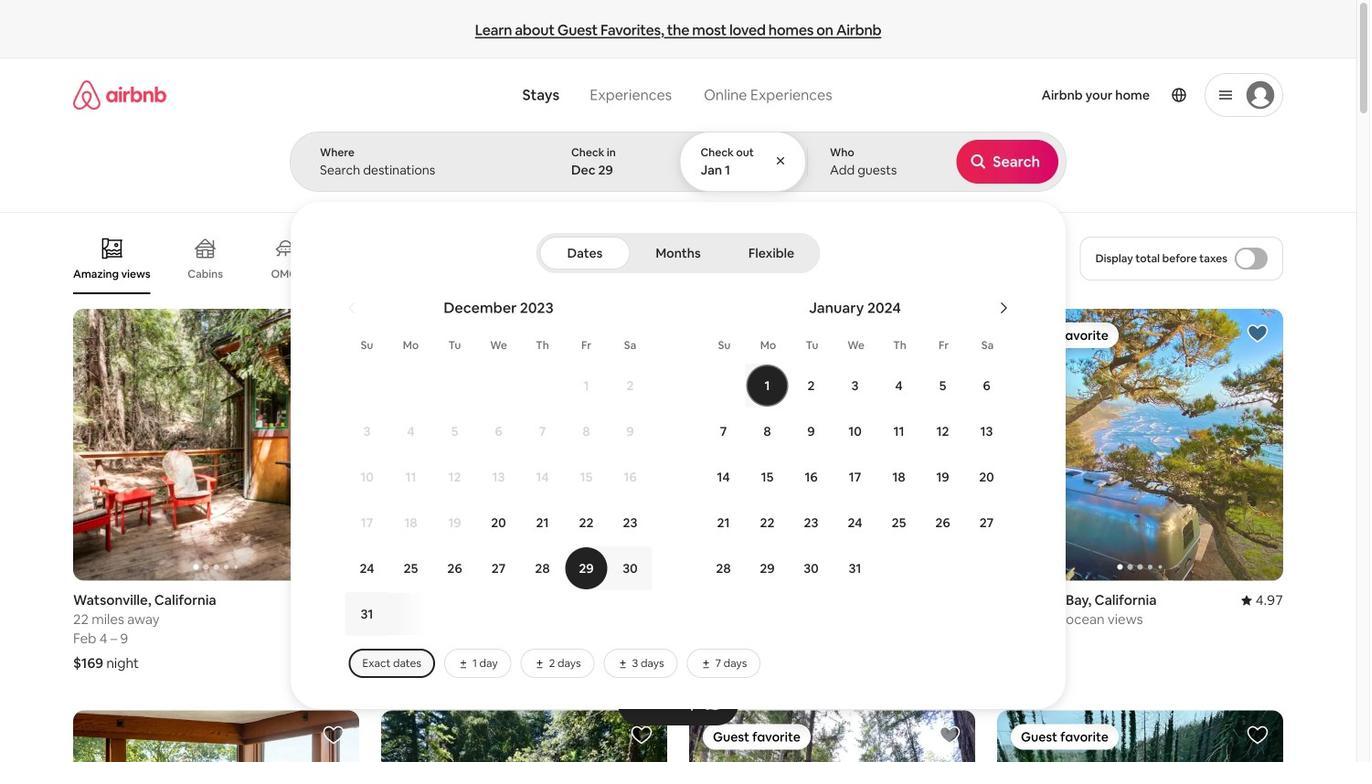 Task type: describe. For each thing, give the bounding box(es) containing it.
add to wishlist: santa cruz, california image
[[631, 323, 653, 345]]

add to wishlist: los gatos, california image
[[939, 323, 961, 345]]

Search destinations field
[[320, 162, 519, 178]]

4.89 out of 5 average rating image
[[317, 592, 359, 609]]

what can we help you find? tab list
[[508, 75, 688, 115]]

4.97 out of 5 average rating image
[[1242, 592, 1284, 609]]

add to wishlist: boulder creek, california image
[[1247, 725, 1269, 747]]



Task type: locate. For each thing, give the bounding box(es) containing it.
calendar application
[[312, 279, 1371, 642]]

tab list
[[540, 233, 817, 273]]

group
[[73, 223, 970, 294], [73, 309, 359, 581], [381, 309, 668, 581], [689, 309, 976, 581], [998, 309, 1284, 581], [73, 711, 359, 763], [381, 711, 668, 763], [689, 711, 976, 763], [998, 711, 1284, 763]]

None search field
[[290, 59, 1371, 710]]

add to wishlist: aptos, california image
[[323, 725, 345, 747]]

add to wishlist: soquel, california image
[[631, 725, 653, 747]]

add to wishlist: felton, california image
[[939, 725, 961, 747]]

profile element
[[861, 59, 1284, 132]]

add to wishlist: half moon bay, california image
[[1247, 323, 1269, 345]]

tab panel
[[290, 132, 1371, 710]]



Task type: vqa. For each thing, say whether or not it's contained in the screenshot.
group
yes



